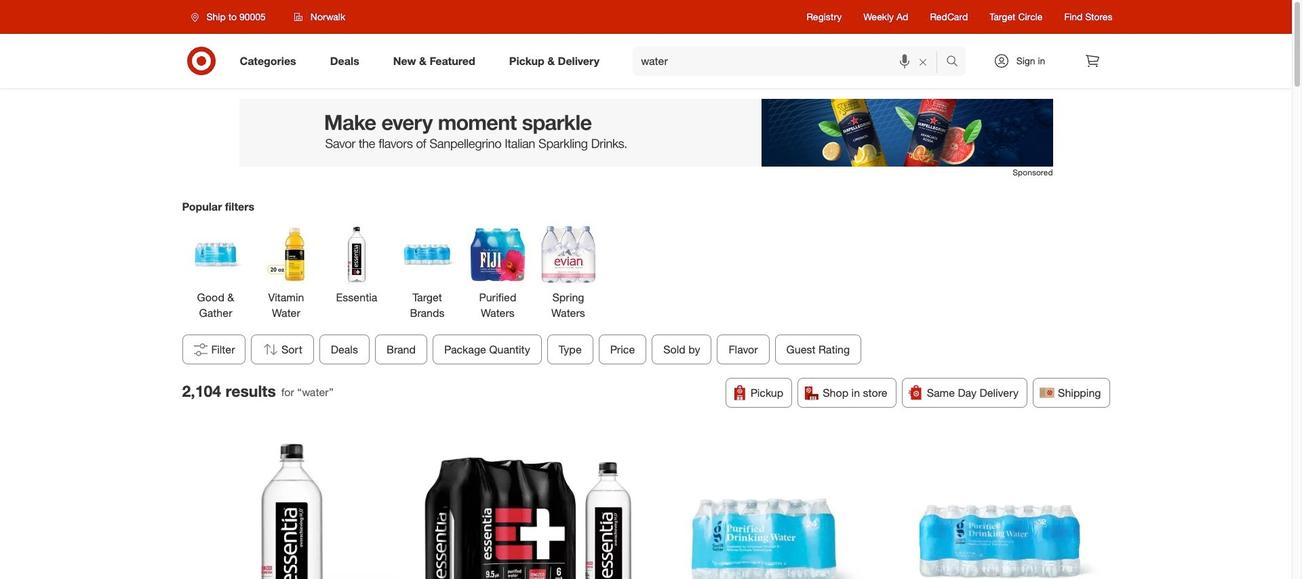 Task type: locate. For each thing, give the bounding box(es) containing it.
essentia water 9.5 ph or higher ionized alkaline water – 33.8 fl oz bottle image
[[187, 438, 397, 580], [187, 438, 397, 580]]

What can we help you find? suggestions appear below search field
[[633, 46, 949, 76]]

purified drinking water - 24pk/16.9 fl oz bottles - good & gather™ image
[[659, 438, 869, 580], [659, 438, 869, 580]]

purified water - 32pk/16.9 fl oz bottles - good & gather™ image
[[895, 438, 1105, 580], [895, 438, 1105, 580]]

essentia water 9.5 ph or higher ionized alkaline water bottles - 6pk/33.8 fl oz image
[[423, 438, 633, 580], [423, 438, 633, 580]]

advertisement element
[[239, 99, 1053, 167]]



Task type: vqa. For each thing, say whether or not it's contained in the screenshot.
"Advertisement" element at the top of page
yes



